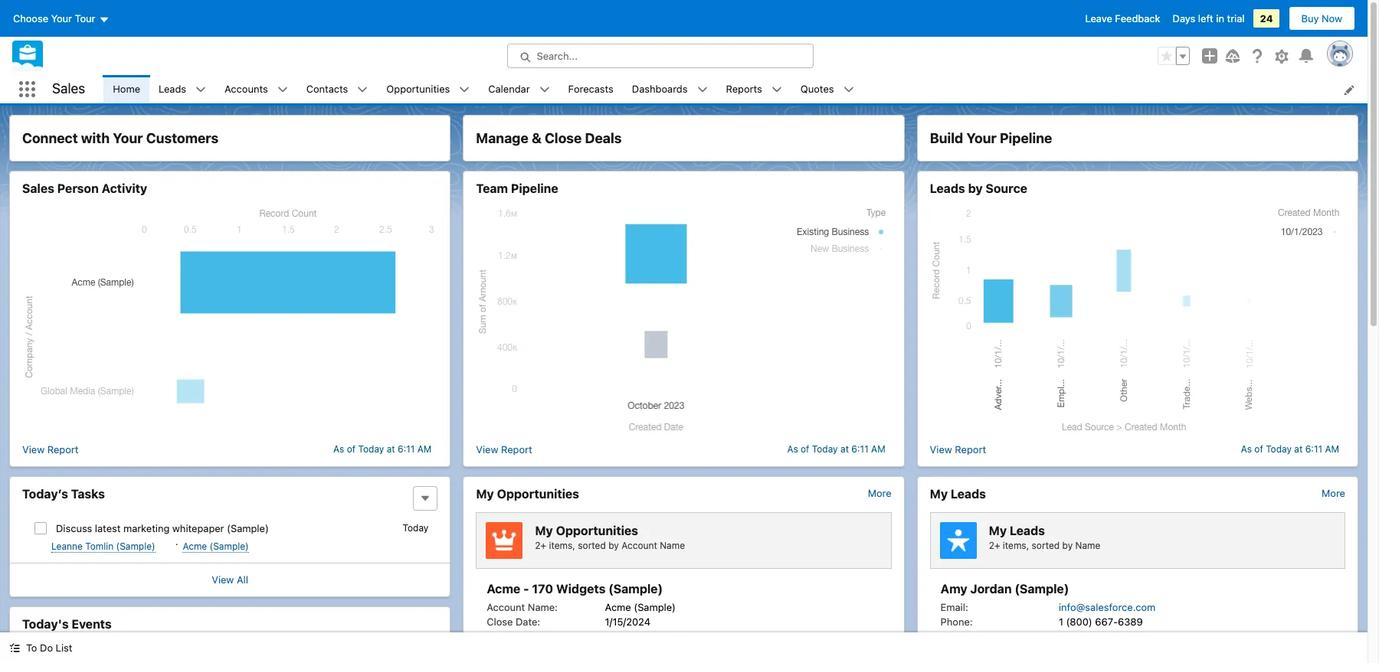 Task type: locate. For each thing, give the bounding box(es) containing it.
today's
[[22, 618, 69, 631]]

today for build your pipeline
[[1266, 444, 1292, 455]]

info@salesforce.com
[[1059, 601, 1156, 613]]

my leads link
[[930, 487, 986, 502]]

opportunities inside the my opportunities 2+ items, sorted by account name
[[556, 524, 638, 538]]

opportunities for my opportunities
[[497, 487, 579, 501]]

your inside dropdown button
[[51, 12, 72, 25]]

1 horizontal spatial items,
[[1003, 540, 1029, 552]]

view for build your pipeline
[[930, 443, 952, 456]]

1 vertical spatial close
[[487, 616, 513, 628]]

items, up acme - 170 widgets (sample)
[[549, 540, 575, 552]]

24
[[1260, 12, 1273, 25]]

my leads 2+ items, sorted by name
[[989, 524, 1101, 552]]

2 items, from the left
[[1003, 540, 1029, 552]]

view report up my opportunities link
[[476, 443, 532, 456]]

my for my opportunities 2+ items, sorted by account name
[[535, 524, 553, 538]]

sorted for close
[[578, 540, 606, 552]]

view report link up my leads
[[930, 443, 986, 457]]

0 vertical spatial acme
[[183, 541, 207, 552]]

3 as of today at 6:​11 am from the left
[[1241, 444, 1340, 455]]

opportunities
[[386, 83, 450, 95], [497, 487, 579, 501], [556, 524, 638, 538]]

of
[[347, 444, 356, 455], [801, 444, 810, 455], [1255, 444, 1264, 455]]

1 vertical spatial opportunities
[[497, 487, 579, 501]]

0 horizontal spatial 6:​11
[[398, 444, 415, 455]]

0 horizontal spatial at
[[387, 444, 395, 455]]

text default image left reports link
[[697, 85, 708, 95]]

my inside the my opportunities 2+ items, sorted by account name
[[535, 524, 553, 538]]

2 horizontal spatial your
[[967, 130, 997, 146]]

2 horizontal spatial by
[[1063, 540, 1073, 552]]

2 horizontal spatial of
[[1255, 444, 1264, 455]]

sorted inside my leads 2+ items, sorted by name
[[1032, 540, 1060, 552]]

0 horizontal spatial your
[[51, 12, 72, 25]]

2 sorted from the left
[[1032, 540, 1060, 552]]

view report for deals
[[476, 443, 532, 456]]

view report up today's
[[22, 443, 78, 456]]

quotes link
[[791, 75, 843, 103]]

1 horizontal spatial acme
[[487, 582, 521, 596]]

text default image right the quotes
[[843, 85, 854, 95]]

1 horizontal spatial as of today at 6:​11 am
[[787, 444, 886, 455]]

2 vertical spatial acme
[[605, 601, 631, 613]]

1 horizontal spatial 6:​11
[[852, 444, 869, 455]]

acme (sample) link
[[183, 541, 249, 553]]

view up my leads link
[[930, 443, 952, 456]]

sales for sales
[[52, 81, 85, 97]]

view report link up my opportunities link
[[476, 443, 532, 457]]

text default image for reports
[[772, 85, 782, 95]]

text default image left accounts link at the top left of the page
[[195, 85, 206, 95]]

sales left 'person'
[[22, 182, 54, 195]]

view report link up today's
[[22, 443, 78, 457]]

3 am from the left
[[1325, 444, 1340, 455]]

2 text default image from the left
[[539, 85, 550, 95]]

buy now button
[[1289, 6, 1356, 31]]

by up acme - 170 widgets (sample)
[[609, 540, 619, 552]]

text default image inside the accounts list item
[[277, 85, 288, 95]]

text default image right accounts
[[277, 85, 288, 95]]

acme (sample) up 1/15/2024
[[605, 601, 676, 613]]

to do list button
[[0, 633, 82, 664]]

text default image right "reports"
[[772, 85, 782, 95]]

your for build
[[967, 130, 997, 146]]

leave feedback
[[1086, 12, 1161, 25]]

2 am from the left
[[871, 444, 886, 455]]

your left "tour"
[[51, 12, 72, 25]]

text default image right the calendar
[[539, 85, 550, 95]]

view up my opportunities link
[[476, 443, 498, 456]]

1 view report from the left
[[22, 443, 78, 456]]

0 vertical spatial account
[[622, 540, 657, 552]]

1 horizontal spatial close
[[545, 130, 582, 146]]

0 horizontal spatial as of today at 6:​11 am
[[333, 444, 432, 455]]

text default image
[[459, 85, 470, 95], [539, 85, 550, 95], [697, 85, 708, 95], [772, 85, 782, 95], [843, 85, 854, 95]]

choose your tour
[[13, 12, 95, 25]]

1 am from the left
[[417, 444, 432, 455]]

my opportunities 2+ items, sorted by account name
[[535, 524, 685, 552]]

1 of from the left
[[347, 444, 356, 455]]

0 horizontal spatial of
[[347, 444, 356, 455]]

2+ inside the my opportunities 2+ items, sorted by account name
[[535, 540, 546, 552]]

1 vertical spatial acme (sample)
[[605, 601, 676, 613]]

more for manage & close deals
[[868, 487, 892, 500]]

1 more from the left
[[868, 487, 892, 500]]

my inside my leads link
[[930, 487, 948, 501]]

close date:
[[487, 616, 540, 628]]

list
[[104, 75, 1368, 103]]

2+ up 170
[[535, 540, 546, 552]]

1 at from the left
[[387, 444, 395, 455]]

connect with your customers
[[22, 130, 218, 146]]

1 horizontal spatial view report link
[[476, 443, 532, 457]]

left
[[1198, 12, 1214, 25]]

items, inside the my opportunities 2+ items, sorted by account name
[[549, 540, 575, 552]]

0 vertical spatial opportunities
[[386, 83, 450, 95]]

2 more link from the left
[[1322, 487, 1346, 500]]

2 view report link from the left
[[476, 443, 532, 457]]

0 vertical spatial pipeline
[[1000, 130, 1052, 146]]

1 vertical spatial acme
[[487, 582, 521, 596]]

by up info@salesforce.com
[[1063, 540, 1073, 552]]

1 horizontal spatial sorted
[[1032, 540, 1060, 552]]

my inside my opportunities link
[[476, 487, 494, 501]]

with
[[81, 130, 110, 146]]

text default image inside 'quotes' list item
[[843, 85, 854, 95]]

0 horizontal spatial pipeline
[[511, 182, 558, 195]]

1 vertical spatial sales
[[22, 182, 54, 195]]

contacts list item
[[297, 75, 377, 103]]

choose
[[13, 12, 48, 25]]

1 horizontal spatial name
[[1076, 540, 1101, 552]]

1 horizontal spatial more
[[1322, 487, 1346, 500]]

report up my opportunities link
[[501, 443, 532, 456]]

report up today's tasks
[[47, 443, 78, 456]]

view report up my leads
[[930, 443, 986, 456]]

sorted for pipeline
[[1032, 540, 1060, 552]]

name
[[660, 540, 685, 552], [1076, 540, 1101, 552]]

0 horizontal spatial am
[[417, 444, 432, 455]]

sales for sales person activity
[[22, 182, 54, 195]]

2 more from the left
[[1322, 487, 1346, 500]]

1 text default image from the left
[[459, 85, 470, 95]]

text default image inside opportunities list item
[[459, 85, 470, 95]]

source
[[986, 182, 1028, 195]]

text default image right contacts
[[357, 85, 368, 95]]

forecasts link
[[559, 75, 623, 103]]

2 horizontal spatial view report
[[930, 443, 986, 456]]

2 name from the left
[[1076, 540, 1101, 552]]

1 as from the left
[[333, 444, 344, 455]]

as
[[333, 444, 344, 455], [787, 444, 798, 455], [1241, 444, 1252, 455]]

1 items, from the left
[[549, 540, 575, 552]]

leanne
[[51, 541, 83, 552]]

by inside my leads 2+ items, sorted by name
[[1063, 540, 1073, 552]]

account
[[622, 540, 657, 552], [487, 601, 525, 613]]

text default image inside contacts list item
[[357, 85, 368, 95]]

by for manage & close deals
[[609, 540, 619, 552]]

dashboards link
[[623, 75, 697, 103]]

1 horizontal spatial your
[[113, 130, 143, 146]]

pipeline up source
[[1000, 130, 1052, 146]]

1 name from the left
[[660, 540, 685, 552]]

close
[[545, 130, 582, 146], [487, 616, 513, 628]]

your right with at the top left
[[113, 130, 143, 146]]

1 2+ from the left
[[535, 540, 546, 552]]

acme (sample)
[[183, 541, 249, 552], [605, 601, 676, 613]]

acme up 1/15/2024
[[605, 601, 631, 613]]

more for build your pipeline
[[1322, 487, 1346, 500]]

2 horizontal spatial view report link
[[930, 443, 986, 457]]

acme down whitepaper
[[183, 541, 207, 552]]

jordan
[[971, 582, 1012, 596]]

1 vertical spatial account
[[487, 601, 525, 613]]

today
[[358, 444, 384, 455], [812, 444, 838, 455], [1266, 444, 1292, 455], [403, 523, 429, 534]]

1 horizontal spatial report
[[501, 443, 532, 456]]

0 horizontal spatial acme
[[183, 541, 207, 552]]

as of today at 6:​11 am
[[333, 444, 432, 455], [787, 444, 886, 455], [1241, 444, 1340, 455]]

report
[[47, 443, 78, 456], [501, 443, 532, 456], [955, 443, 986, 456]]

2 vertical spatial opportunities
[[556, 524, 638, 538]]

0 horizontal spatial view report
[[22, 443, 78, 456]]

0 horizontal spatial more link
[[868, 487, 892, 500]]

2+ up jordan
[[989, 540, 1000, 552]]

view report
[[22, 443, 78, 456], [476, 443, 532, 456], [930, 443, 986, 456]]

1 horizontal spatial more link
[[1322, 487, 1346, 500]]

0 horizontal spatial more
[[868, 487, 892, 500]]

0 horizontal spatial view report link
[[22, 443, 78, 457]]

2 as of today at 6:​11 am from the left
[[787, 444, 886, 455]]

view left "all"
[[212, 574, 234, 586]]

5 text default image from the left
[[843, 85, 854, 95]]

acme left -
[[487, 582, 521, 596]]

text default image for accounts
[[277, 85, 288, 95]]

today for connect with your customers
[[358, 444, 384, 455]]

0 horizontal spatial items,
[[549, 540, 575, 552]]

pipeline
[[1000, 130, 1052, 146], [511, 182, 558, 195]]

by
[[968, 182, 983, 195], [609, 540, 619, 552], [1063, 540, 1073, 552]]

calendar link
[[479, 75, 539, 103]]

reports list item
[[717, 75, 791, 103]]

1 horizontal spatial 2+
[[989, 540, 1000, 552]]

text default image for opportunities
[[459, 85, 470, 95]]

to
[[26, 642, 37, 654]]

2+ for your
[[989, 540, 1000, 552]]

2 6:​11 from the left
[[852, 444, 869, 455]]

manage
[[476, 130, 529, 146]]

am for customers
[[417, 444, 432, 455]]

text default image
[[195, 85, 206, 95], [277, 85, 288, 95], [357, 85, 368, 95], [9, 643, 20, 654]]

your for choose
[[51, 12, 72, 25]]

text default image inside leads list item
[[195, 85, 206, 95]]

view all link
[[212, 574, 248, 586]]

as of today at 6:​11 am for customers
[[333, 444, 432, 455]]

1 horizontal spatial of
[[801, 444, 810, 455]]

2+ for &
[[535, 540, 546, 552]]

company:
[[941, 631, 988, 643]]

3 text default image from the left
[[697, 85, 708, 95]]

1 view report link from the left
[[22, 443, 78, 457]]

sorted inside the my opportunities 2+ items, sorted by account name
[[578, 540, 606, 552]]

more link for build your pipeline
[[1322, 487, 1346, 500]]

2 view report from the left
[[476, 443, 532, 456]]

discuss latest marketing whitepaper (sample) link
[[56, 523, 269, 535]]

1 horizontal spatial am
[[871, 444, 886, 455]]

sorted up the widgets
[[578, 540, 606, 552]]

of for customers
[[347, 444, 356, 455]]

view report link for deals
[[476, 443, 532, 457]]

2 at from the left
[[841, 444, 849, 455]]

text default image left to
[[9, 643, 20, 654]]

leads link
[[149, 75, 195, 103]]

2 as from the left
[[787, 444, 798, 455]]

2 report from the left
[[501, 443, 532, 456]]

as for customers
[[333, 444, 344, 455]]

0 vertical spatial sales
[[52, 81, 85, 97]]

1 report from the left
[[47, 443, 78, 456]]

text default image inside 'calendar' "list item"
[[539, 85, 550, 95]]

1 horizontal spatial at
[[841, 444, 849, 455]]

1 6:​11 from the left
[[398, 444, 415, 455]]

0 horizontal spatial as
[[333, 444, 344, 455]]

by inside the my opportunities 2+ items, sorted by account name
[[609, 540, 619, 552]]

2 2+ from the left
[[989, 540, 1000, 552]]

by for build your pipeline
[[1063, 540, 1073, 552]]

2 horizontal spatial report
[[955, 443, 986, 456]]

team
[[476, 182, 508, 195]]

2 horizontal spatial 6:​11
[[1306, 444, 1323, 455]]

0 vertical spatial acme (sample)
[[183, 541, 249, 552]]

1 as of today at 6:​11 am from the left
[[333, 444, 432, 455]]

sales
[[52, 81, 85, 97], [22, 182, 54, 195]]

6:​11
[[398, 444, 415, 455], [852, 444, 869, 455], [1306, 444, 1323, 455]]

my for my leads 2+ items, sorted by name
[[989, 524, 1007, 538]]

2+
[[535, 540, 546, 552], [989, 540, 1000, 552]]

6:​11 for customers
[[398, 444, 415, 455]]

0 horizontal spatial sorted
[[578, 540, 606, 552]]

2 horizontal spatial am
[[1325, 444, 1340, 455]]

1 horizontal spatial view report
[[476, 443, 532, 456]]

items, inside my leads 2+ items, sorted by name
[[1003, 540, 1029, 552]]

more
[[868, 487, 892, 500], [1322, 487, 1346, 500]]

amy
[[941, 582, 968, 596]]

view up today's
[[22, 443, 45, 456]]

3 view report link from the left
[[930, 443, 986, 457]]

leads
[[159, 83, 186, 95], [930, 182, 965, 195], [951, 487, 986, 501], [1010, 524, 1045, 538]]

0 horizontal spatial by
[[609, 540, 619, 552]]

customers
[[146, 130, 218, 146]]

close right &
[[545, 130, 582, 146]]

acme
[[183, 541, 207, 552], [487, 582, 521, 596], [605, 601, 631, 613]]

view report for customers
[[22, 443, 78, 456]]

1 horizontal spatial pipeline
[[1000, 130, 1052, 146]]

text default image inside reports list item
[[772, 85, 782, 95]]

search...
[[537, 50, 578, 62]]

2 horizontal spatial at
[[1295, 444, 1303, 455]]

1 horizontal spatial as
[[787, 444, 798, 455]]

1 more link from the left
[[868, 487, 892, 500]]

4 text default image from the left
[[772, 85, 782, 95]]

1 sorted from the left
[[578, 540, 606, 552]]

days left in trial
[[1173, 12, 1245, 25]]

report for customers
[[47, 443, 78, 456]]

2 horizontal spatial as
[[1241, 444, 1252, 455]]

pipeline right 'team' at top
[[511, 182, 558, 195]]

group
[[1158, 47, 1190, 65]]

show more my opportunities records element
[[868, 487, 892, 500]]

sales up the connect
[[52, 81, 85, 97]]

3 of from the left
[[1255, 444, 1264, 455]]

2+ inside my leads 2+ items, sorted by name
[[989, 540, 1000, 552]]

your right build
[[967, 130, 997, 146]]

close up the amount:
[[487, 616, 513, 628]]

2 horizontal spatial as of today at 6:​11 am
[[1241, 444, 1340, 455]]

2 of from the left
[[801, 444, 810, 455]]

by left source
[[968, 182, 983, 195]]

my
[[476, 487, 494, 501], [930, 487, 948, 501], [535, 524, 553, 538], [989, 524, 1007, 538]]

at
[[387, 444, 395, 455], [841, 444, 849, 455], [1295, 444, 1303, 455]]

to do list
[[26, 642, 72, 654]]

0 horizontal spatial name
[[660, 540, 685, 552]]

0 horizontal spatial report
[[47, 443, 78, 456]]

items, up "amy jordan (sample)"
[[1003, 540, 1029, 552]]

account inside the my opportunities 2+ items, sorted by account name
[[622, 540, 657, 552]]

1 horizontal spatial account
[[622, 540, 657, 552]]

(sample)
[[227, 523, 269, 535], [116, 541, 155, 552], [210, 541, 249, 552], [609, 582, 663, 596], [1015, 582, 1069, 596], [634, 601, 676, 613]]

as of today at 6:​11 am for deals
[[787, 444, 886, 455]]

my inside my leads 2+ items, sorted by name
[[989, 524, 1007, 538]]

report up my leads
[[955, 443, 986, 456]]

build
[[930, 130, 963, 146]]

text default image inside dashboards list item
[[697, 85, 708, 95]]

text default image left calendar "link" on the left of the page
[[459, 85, 470, 95]]

sorted up "amy jordan (sample)"
[[1032, 540, 1060, 552]]

acme (sample) down whitepaper
[[183, 541, 249, 552]]

0 horizontal spatial 2+
[[535, 540, 546, 552]]

leads inside my leads 2+ items, sorted by name
[[1010, 524, 1045, 538]]

my opportunities link
[[476, 487, 579, 502]]



Task type: vqa. For each thing, say whether or not it's contained in the screenshot.
706-343-3434 link
no



Task type: describe. For each thing, give the bounding box(es) containing it.
tasks
[[71, 487, 105, 501]]

my for my leads
[[930, 487, 948, 501]]

3 report from the left
[[955, 443, 986, 456]]

name inside my leads 2+ items, sorted by name
[[1076, 540, 1101, 552]]

view all
[[212, 574, 248, 586]]

lee
[[1059, 631, 1076, 643]]

text default image for contacts
[[357, 85, 368, 95]]

accounts
[[225, 83, 268, 95]]

1 horizontal spatial acme (sample)
[[605, 601, 676, 613]]

items, for pipeline
[[1003, 540, 1029, 552]]

3 as from the left
[[1241, 444, 1252, 455]]

3 at from the left
[[1295, 444, 1303, 455]]

tomlin
[[85, 541, 114, 552]]

discuss
[[56, 523, 92, 535]]

at for customers
[[387, 444, 395, 455]]

leanne tomlin (sample) link
[[51, 541, 155, 553]]

my leads
[[930, 487, 986, 501]]

amy jordan (sample)
[[941, 582, 1069, 596]]

name:
[[528, 601, 558, 613]]

quotes
[[801, 83, 834, 95]]

0 horizontal spatial account
[[487, 601, 525, 613]]

calendar list item
[[479, 75, 559, 103]]

forecasts
[[568, 83, 614, 95]]

amount:
[[487, 631, 526, 643]]

170
[[532, 582, 553, 596]]

trial
[[1227, 12, 1245, 25]]

date:
[[516, 616, 540, 628]]

do
[[40, 642, 53, 654]]

leave feedback link
[[1086, 12, 1161, 25]]

all
[[237, 574, 248, 586]]

home link
[[104, 75, 149, 103]]

list containing home
[[104, 75, 1368, 103]]

1 vertical spatial pipeline
[[511, 182, 558, 195]]

events
[[72, 618, 112, 631]]

report for deals
[[501, 443, 532, 456]]

today's tasks
[[22, 487, 105, 501]]

dashboards
[[632, 83, 688, 95]]

0 horizontal spatial acme (sample)
[[183, 541, 249, 552]]

build your pipeline
[[930, 130, 1052, 146]]

opportunities for my opportunities 2+ items, sorted by account name
[[556, 524, 638, 538]]

days
[[1173, 12, 1196, 25]]

3 6:​11 from the left
[[1306, 444, 1323, 455]]

leanne tomlin (sample)
[[51, 541, 155, 552]]

feedback
[[1115, 12, 1161, 25]]

view report link for customers
[[22, 443, 78, 457]]

6:​11 for deals
[[852, 444, 869, 455]]

opportunities inside list item
[[386, 83, 450, 95]]

latest
[[95, 523, 121, 535]]

connect
[[22, 130, 78, 146]]

as for deals
[[787, 444, 798, 455]]

-
[[523, 582, 529, 596]]

leads list item
[[149, 75, 215, 103]]

my opportunities
[[476, 487, 579, 501]]

phone:
[[941, 616, 973, 628]]

view for manage & close deals
[[476, 443, 498, 456]]

at for deals
[[841, 444, 849, 455]]

leave
[[1086, 12, 1113, 25]]

opportunities list item
[[377, 75, 479, 103]]

home
[[113, 83, 140, 95]]

discuss latest marketing whitepaper (sample)
[[56, 523, 269, 535]]

am for deals
[[871, 444, 886, 455]]

today's events
[[22, 618, 112, 631]]

text default image inside to do list button
[[9, 643, 20, 654]]

opportunities link
[[377, 75, 459, 103]]

of for deals
[[801, 444, 810, 455]]

reports
[[726, 83, 762, 95]]

list
[[56, 642, 72, 654]]

lee enterprise, inc
[[1059, 631, 1145, 643]]

text default image for calendar
[[539, 85, 550, 95]]

email:
[[941, 601, 968, 613]]

accounts list item
[[215, 75, 297, 103]]

0 horizontal spatial close
[[487, 616, 513, 628]]

buy
[[1302, 12, 1319, 25]]

more link for manage & close deals
[[868, 487, 892, 500]]

acme - 170 widgets (sample)
[[487, 582, 663, 596]]

1 horizontal spatial by
[[968, 182, 983, 195]]

accounts link
[[215, 75, 277, 103]]

activity
[[102, 182, 147, 195]]

team pipeline
[[476, 182, 558, 195]]

choose your tour button
[[12, 6, 110, 31]]

deals
[[585, 130, 622, 146]]

search... button
[[507, 44, 813, 68]]

dashboards list item
[[623, 75, 717, 103]]

manage & close deals
[[476, 130, 622, 146]]

0 vertical spatial close
[[545, 130, 582, 146]]

2 horizontal spatial acme
[[605, 601, 631, 613]]

buy now
[[1302, 12, 1343, 25]]

today for manage & close deals
[[812, 444, 838, 455]]

$17,000.00
[[605, 631, 656, 643]]

contacts link
[[297, 75, 357, 103]]

info@salesforce.com link
[[1059, 601, 1156, 613]]

view for connect with your customers
[[22, 443, 45, 456]]

name inside the my opportunities 2+ items, sorted by account name
[[660, 540, 685, 552]]

text default image for dashboards
[[697, 85, 708, 95]]

leads by source
[[930, 182, 1028, 195]]

1/15/2024
[[605, 616, 651, 628]]

items, for close
[[549, 540, 575, 552]]

person
[[57, 182, 99, 195]]

&
[[532, 130, 542, 146]]

marketing
[[123, 523, 170, 535]]

account name:
[[487, 601, 558, 613]]

(800)
[[1066, 616, 1093, 628]]

show more my leads records element
[[1322, 487, 1346, 500]]

now
[[1322, 12, 1343, 25]]

6389
[[1118, 616, 1143, 628]]

leads inside list item
[[159, 83, 186, 95]]

contacts
[[306, 83, 348, 95]]

text default image for leads
[[195, 85, 206, 95]]

667-
[[1095, 616, 1118, 628]]

quotes list item
[[791, 75, 863, 103]]

in
[[1216, 12, 1225, 25]]

whitepaper
[[172, 523, 224, 535]]

inc
[[1132, 631, 1145, 643]]

calendar
[[488, 83, 530, 95]]

3 view report from the left
[[930, 443, 986, 456]]

my for my opportunities
[[476, 487, 494, 501]]

today's
[[22, 487, 68, 501]]

tour
[[75, 12, 95, 25]]

reports link
[[717, 75, 772, 103]]

text default image for quotes
[[843, 85, 854, 95]]



